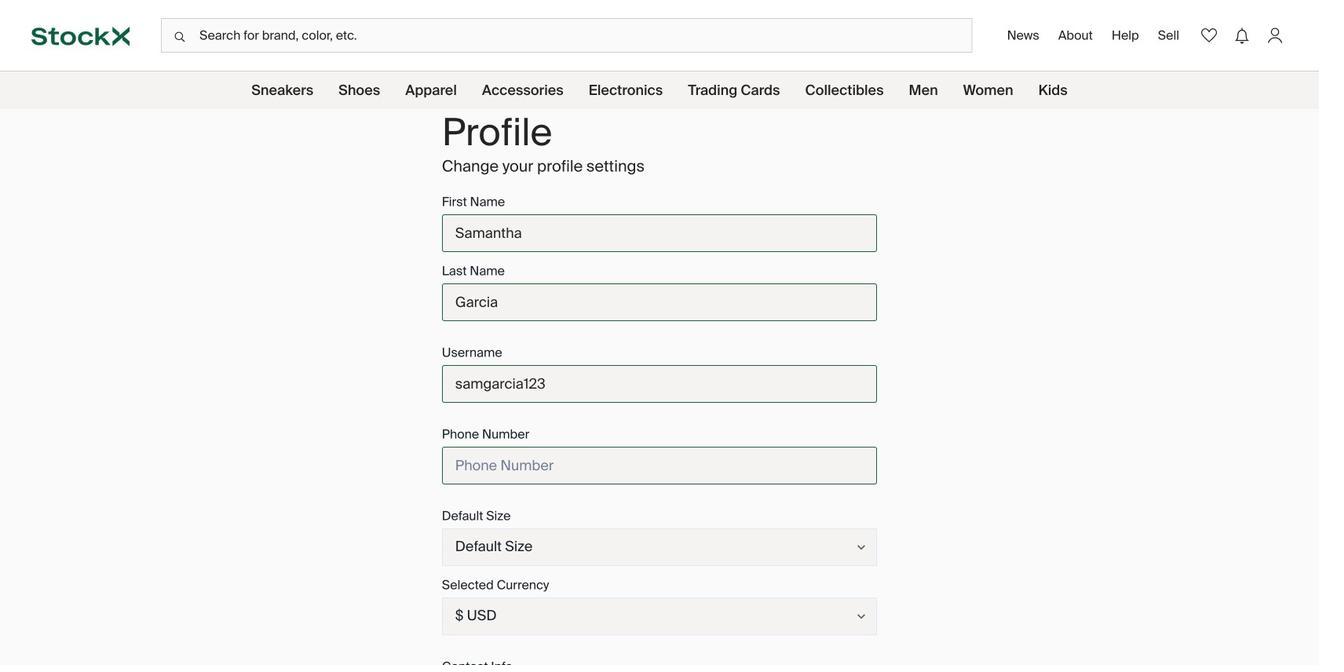 Task type: locate. For each thing, give the bounding box(es) containing it.
main content
[[0, 84, 1320, 665]]

my account image
[[1265, 24, 1287, 46]]

First Name field
[[442, 214, 878, 252]]

Last Name field
[[442, 284, 878, 321]]



Task type: vqa. For each thing, say whether or not it's contained in the screenshot.
the rightmost Low
no



Task type: describe. For each thing, give the bounding box(es) containing it.
product category switcher element
[[0, 71, 1320, 109]]

all favorites image
[[1199, 24, 1221, 46]]

notification icon image
[[1232, 25, 1254, 47]]

Search... search field
[[161, 18, 973, 53]]

Username field
[[442, 365, 878, 403]]

Phone Number text field
[[442, 447, 878, 485]]

stockx logo image
[[31, 27, 130, 46]]



